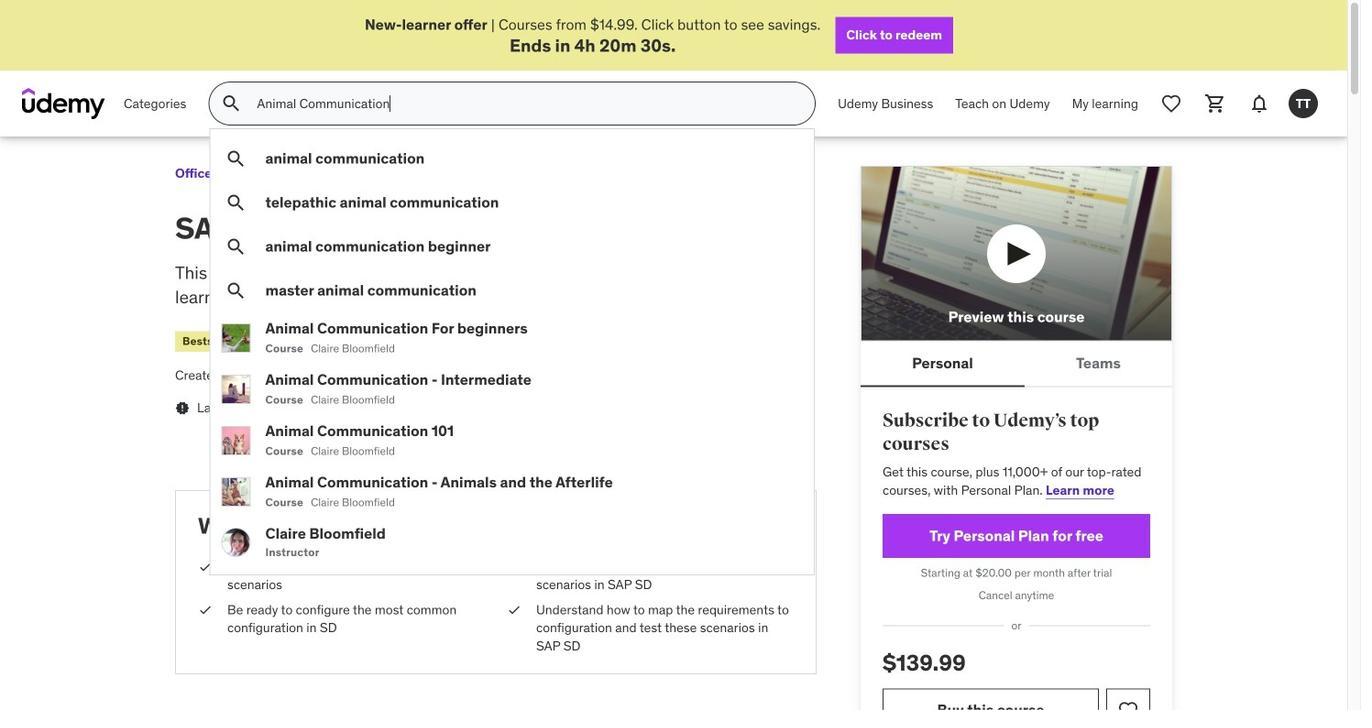 Task type: locate. For each thing, give the bounding box(es) containing it.
wishlist image
[[1161, 93, 1183, 115]]

1 vertical spatial medium image
[[225, 236, 247, 258]]

xsmall image
[[175, 401, 190, 416], [507, 558, 522, 576], [198, 602, 213, 620]]

0 vertical spatial medium image
[[225, 192, 247, 214]]

1 vertical spatial xsmall image
[[507, 602, 522, 620]]

wishlist image
[[1118, 700, 1140, 711]]

1 medium image from the top
[[225, 192, 247, 214]]

submit search image
[[220, 93, 242, 115]]

1 horizontal spatial xsmall image
[[507, 602, 522, 620]]

notifications image
[[1249, 93, 1271, 115]]

tab list
[[861, 341, 1173, 387]]

medium image
[[225, 148, 247, 170], [225, 236, 247, 258]]

1 horizontal spatial xsmall image
[[198, 602, 213, 620]]

0 horizontal spatial xsmall image
[[175, 401, 190, 416]]

0 vertical spatial medium image
[[225, 148, 247, 170]]

1 medium image from the top
[[225, 148, 247, 170]]

xsmall image
[[198, 558, 213, 576], [507, 602, 522, 620]]

1 vertical spatial medium image
[[225, 280, 247, 302]]

0 horizontal spatial xsmall image
[[198, 558, 213, 576]]

1 vertical spatial xsmall image
[[507, 558, 522, 576]]

shopping cart with 0 items image
[[1205, 93, 1227, 115]]

medium image
[[225, 192, 247, 214], [225, 280, 247, 302]]

2 vertical spatial xsmall image
[[198, 602, 213, 620]]



Task type: describe. For each thing, give the bounding box(es) containing it.
2 medium image from the top
[[225, 280, 247, 302]]

0 vertical spatial xsmall image
[[198, 558, 213, 576]]

udemy image
[[22, 88, 105, 119]]

0 vertical spatial xsmall image
[[175, 401, 190, 416]]

2 medium image from the top
[[225, 236, 247, 258]]

course language image
[[334, 401, 349, 416]]

2 horizontal spatial xsmall image
[[507, 558, 522, 576]]

Search for anything text field
[[253, 88, 793, 119]]



Task type: vqa. For each thing, say whether or not it's contained in the screenshot.
second medium image from the bottom of the page
yes



